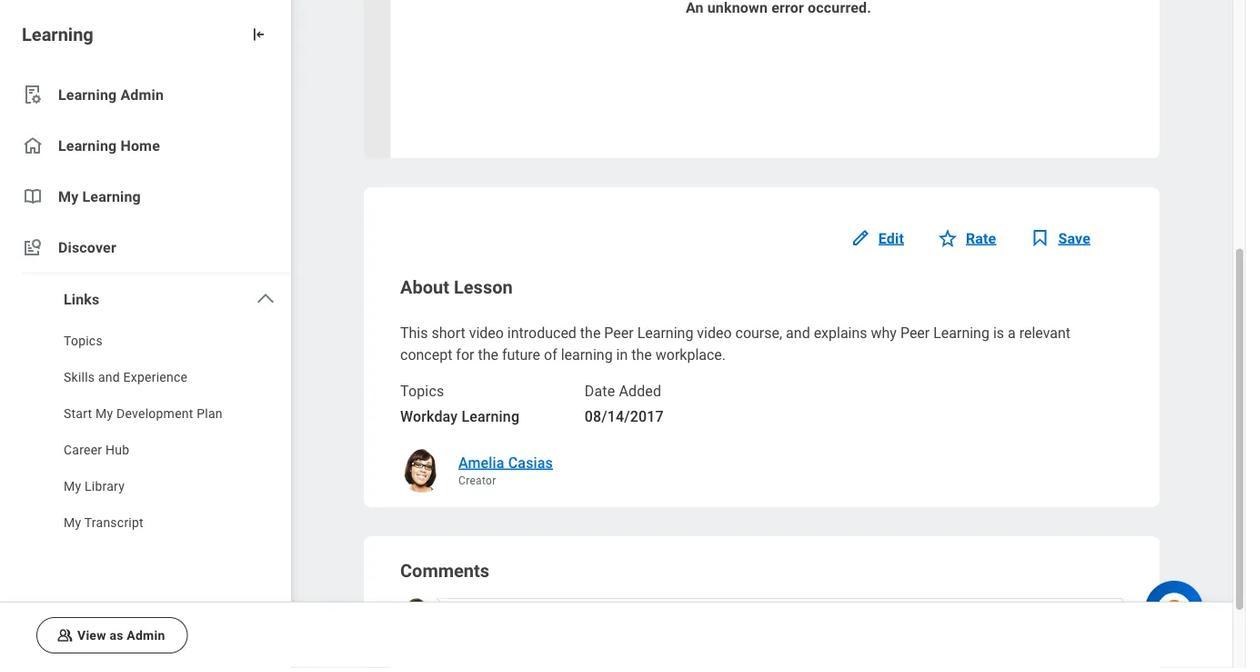 Task type: vqa. For each thing, say whether or not it's contained in the screenshot.
"Learning" in Topics Workday Learning
yes



Task type: describe. For each thing, give the bounding box(es) containing it.
rate button
[[937, 217, 1008, 260]]

learning left is
[[934, 325, 990, 342]]

start
[[64, 406, 92, 421]]

explains
[[814, 325, 868, 342]]

learning up workplace.
[[637, 325, 694, 342]]

concept
[[400, 346, 453, 364]]

links button
[[0, 274, 291, 325]]

list containing topics
[[0, 325, 291, 543]]

topics for topics workday learning
[[400, 383, 444, 400]]

topics for topics
[[64, 333, 103, 348]]

learning up report parameter image
[[22, 24, 94, 45]]

a
[[1008, 325, 1016, 342]]

career hub
[[64, 443, 129, 458]]

workday
[[400, 408, 458, 426]]

topics link
[[0, 325, 291, 361]]

edit link
[[850, 217, 915, 260]]

list containing learning admin
[[0, 69, 291, 543]]

learning admin
[[58, 86, 164, 103]]

skills and experience
[[64, 370, 188, 385]]

topics workday learning
[[400, 383, 520, 426]]

learning admin link
[[0, 69, 291, 120]]

media classroom image
[[55, 627, 74, 645]]

my for my learning
[[58, 188, 79, 205]]

my transcript
[[64, 515, 144, 530]]

experience
[[123, 370, 188, 385]]

view
[[77, 628, 106, 643]]

about lesson
[[400, 277, 513, 298]]

learning home
[[58, 137, 160, 154]]

and inside list
[[98, 370, 120, 385]]

learning down learning home at the left of the page
[[82, 188, 141, 205]]

creator
[[459, 475, 496, 488]]

1 video from the left
[[469, 325, 504, 342]]

introduced
[[508, 325, 577, 342]]

date
[[585, 383, 615, 400]]

skills and experience link
[[0, 361, 291, 398]]

is
[[993, 325, 1004, 342]]

save button
[[1029, 217, 1102, 260]]

skills
[[64, 370, 95, 385]]

why
[[871, 325, 897, 342]]

learning up the my learning
[[58, 137, 117, 154]]

added
[[619, 383, 662, 400]]

08/14/2017
[[585, 408, 664, 426]]

as
[[110, 628, 123, 643]]

future
[[502, 346, 540, 364]]

my for my transcript
[[64, 515, 81, 530]]

0 horizontal spatial the
[[478, 346, 499, 364]]

course,
[[736, 325, 783, 342]]

1 peer from the left
[[604, 325, 634, 342]]

chevron up image
[[255, 288, 277, 310]]

star image
[[937, 228, 959, 250]]

development
[[117, 406, 193, 421]]

casias
[[508, 455, 553, 472]]

my library
[[64, 479, 125, 494]]

of
[[544, 346, 557, 364]]

library
[[85, 479, 125, 494]]

my library link
[[0, 470, 291, 507]]



Task type: locate. For each thing, give the bounding box(es) containing it.
1 vertical spatial and
[[98, 370, 120, 385]]

0 horizontal spatial video
[[469, 325, 504, 342]]

edit image
[[850, 228, 871, 250]]

2 peer from the left
[[901, 325, 930, 342]]

the right in
[[632, 346, 652, 364]]

my for my library
[[64, 479, 81, 494]]

1 horizontal spatial peer
[[901, 325, 930, 342]]

and right skills at the left bottom of the page
[[98, 370, 120, 385]]

admin
[[121, 86, 164, 103], [127, 628, 165, 643]]

career
[[64, 443, 102, 458]]

list
[[0, 69, 291, 543], [0, 325, 291, 543]]

my
[[58, 188, 79, 205], [96, 406, 113, 421], [64, 479, 81, 494], [64, 515, 81, 530]]

my transcript link
[[0, 507, 291, 543]]

date added 08/14/2017
[[585, 383, 664, 426]]

workplace.
[[656, 346, 726, 364]]

2 horizontal spatial the
[[632, 346, 652, 364]]

learning
[[561, 346, 613, 364]]

1 horizontal spatial the
[[580, 325, 601, 342]]

0 vertical spatial admin
[[121, 86, 164, 103]]

learning
[[22, 24, 94, 45], [58, 86, 117, 103], [58, 137, 117, 154], [82, 188, 141, 205], [637, 325, 694, 342], [934, 325, 990, 342], [462, 408, 520, 426]]

links
[[64, 291, 100, 308]]

0 vertical spatial topics
[[64, 333, 103, 348]]

rate
[[966, 230, 997, 247]]

peer up in
[[604, 325, 634, 342]]

and inside the this short video introduced the peer learning video course, and explains why peer learning is a relevant concept for the future of learning in the workplace.
[[786, 325, 810, 342]]

for
[[456, 346, 474, 364]]

topics up workday at the bottom of page
[[400, 383, 444, 400]]

learning up amelia
[[462, 408, 520, 426]]

1 vertical spatial topics
[[400, 383, 444, 400]]

and
[[786, 325, 810, 342], [98, 370, 120, 385]]

1 horizontal spatial topics
[[400, 383, 444, 400]]

discover link
[[0, 222, 291, 273]]

media mylearning image
[[1029, 228, 1051, 250]]

0 horizontal spatial and
[[98, 370, 120, 385]]

amelia
[[459, 455, 505, 472]]

home image
[[22, 135, 44, 156]]

0 horizontal spatial topics
[[64, 333, 103, 348]]

the
[[580, 325, 601, 342], [478, 346, 499, 364], [632, 346, 652, 364]]

learning right report parameter image
[[58, 86, 117, 103]]

video
[[469, 325, 504, 342], [697, 325, 732, 342]]

the up learning
[[580, 325, 601, 342]]

learning inside topics workday learning
[[462, 408, 520, 426]]

0 horizontal spatial peer
[[604, 325, 634, 342]]

my learning
[[58, 188, 141, 205]]

admin right as
[[127, 628, 165, 643]]

peer right why
[[901, 325, 930, 342]]

topics up skills at the left bottom of the page
[[64, 333, 103, 348]]

home
[[121, 137, 160, 154]]

topics
[[64, 333, 103, 348], [400, 383, 444, 400]]

topics inside list
[[64, 333, 103, 348]]

view as admin
[[77, 628, 165, 643]]

my right the start
[[96, 406, 113, 421]]

the right the "for"
[[478, 346, 499, 364]]

admin inside button
[[127, 628, 165, 643]]

my left library
[[64, 479, 81, 494]]

video up the "for"
[[469, 325, 504, 342]]

career hub link
[[0, 434, 291, 470]]

1 horizontal spatial and
[[786, 325, 810, 342]]

2 list from the top
[[0, 325, 291, 543]]

in
[[616, 346, 628, 364]]

edit
[[879, 230, 904, 247]]

my left the transcript
[[64, 515, 81, 530]]

plan
[[197, 406, 223, 421]]

and right course,
[[786, 325, 810, 342]]

start my development plan link
[[0, 398, 291, 434]]

view as admin button
[[36, 618, 188, 654]]

0 vertical spatial and
[[786, 325, 810, 342]]

hub
[[106, 443, 129, 458]]

about
[[400, 277, 449, 298]]

video up workplace.
[[697, 325, 732, 342]]

transformation import image
[[249, 25, 267, 44]]

lesson
[[454, 277, 513, 298]]

peer
[[604, 325, 634, 342], [901, 325, 930, 342]]

this
[[400, 325, 428, 342]]

1 list from the top
[[0, 69, 291, 543]]

save
[[1059, 230, 1091, 247]]

discover
[[58, 239, 116, 256]]

topics inside topics workday learning
[[400, 383, 444, 400]]

report parameter image
[[22, 84, 44, 106]]

1 vertical spatial admin
[[127, 628, 165, 643]]

amelia casias creator
[[459, 455, 553, 488]]

2 video from the left
[[697, 325, 732, 342]]

relevant
[[1020, 325, 1071, 342]]

learning home link
[[0, 120, 291, 171]]

start my development plan
[[64, 406, 223, 421]]

book open image
[[22, 186, 44, 207]]

1 horizontal spatial video
[[697, 325, 732, 342]]

my learning link
[[0, 171, 291, 222]]

my right book open 'image'
[[58, 188, 79, 205]]

this short video introduced the peer learning video course, and explains why peer learning is a relevant concept for the future of learning in the workplace.
[[400, 325, 1071, 364]]

transcript
[[84, 515, 144, 530]]

admin up home
[[121, 86, 164, 103]]

short
[[432, 325, 466, 342]]

comments
[[400, 561, 490, 582]]



